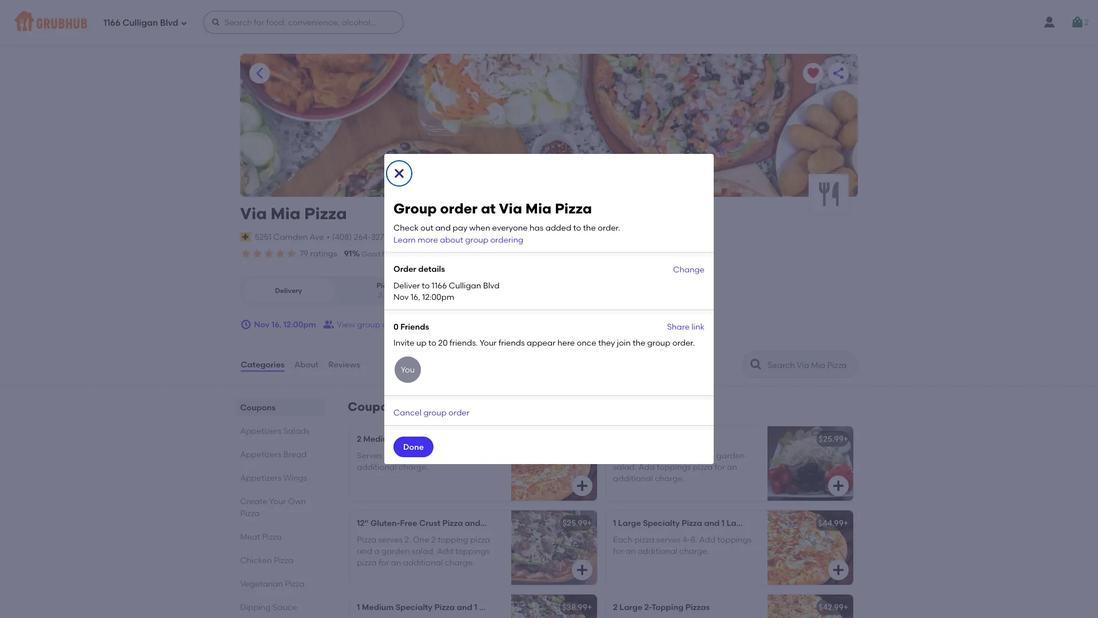 Task type: locate. For each thing, give the bounding box(es) containing it.
2 vertical spatial svg image
[[832, 563, 846, 577]]

wings
[[284, 473, 307, 482]]

medium for 2
[[364, 434, 395, 444]]

time
[[438, 250, 453, 258]]

svg image
[[181, 20, 187, 27], [240, 319, 252, 330], [832, 563, 846, 577]]

coupons
[[348, 400, 402, 414], [240, 402, 276, 412]]

0 vertical spatial svg image
[[181, 20, 187, 27]]

1 horizontal spatial blvd
[[483, 280, 500, 290]]

0 horizontal spatial blvd
[[160, 18, 178, 28]]

your left own
[[269, 496, 286, 506]]

1 horizontal spatial svg image
[[240, 319, 252, 330]]

1 horizontal spatial $25.99
[[819, 434, 844, 444]]

serves inside each pizza serves 4-8. add toppings for an additional charge.
[[657, 534, 681, 544]]

0 vertical spatial order.
[[598, 223, 621, 233]]

order up invite
[[382, 320, 403, 329]]

ave
[[310, 232, 324, 242]]

1 vertical spatial one
[[613, 450, 630, 460]]

your inside create your own pizza
[[269, 496, 286, 506]]

group down share
[[648, 338, 671, 347]]

on time delivery
[[426, 250, 480, 258]]

0 horizontal spatial 12:00pm
[[283, 320, 316, 329]]

specialty for medium
[[396, 602, 433, 612]]

additional inside one 2 topping pizza and a garden salad. add toppings pizza for an additional charge.
[[613, 474, 653, 483]]

delivery
[[455, 250, 480, 258]]

via mia pizza logo image
[[809, 174, 849, 214]]

view group order
[[337, 320, 403, 329]]

bread
[[284, 449, 307, 459]]

for inside each pizza serves 4-8. add toppings for an additional charge.
[[613, 546, 624, 556]]

subscription pass image
[[240, 232, 252, 241]]

once
[[577, 338, 597, 347]]

invite
[[394, 338, 415, 347]]

0 vertical spatial the
[[583, 223, 596, 233]]

1 vertical spatial specialty
[[396, 602, 433, 612]]

4.
[[392, 450, 399, 460]]

on
[[426, 250, 436, 258]]

12:00pm left people icon
[[283, 320, 316, 329]]

share
[[668, 322, 690, 332]]

vegetarian pizza tab
[[240, 577, 320, 590]]

0 horizontal spatial coupons
[[240, 402, 276, 412]]

mia up 5251 camden ave
[[271, 204, 301, 223]]

correct order
[[508, 250, 554, 258]]

0 horizontal spatial the
[[583, 223, 596, 233]]

salads
[[284, 426, 310, 436]]

svg image inside 'main navigation' navigation
[[181, 20, 187, 27]]

1 medium specialty pizza and 1 medium single topping pizza image
[[512, 595, 597, 618]]

out
[[421, 223, 434, 233]]

0 vertical spatial pizzas
[[442, 434, 467, 444]]

additional inside pizza serves 2. one 2 topping pizza and a garden salad. add toppings pizza for an additional charge.
[[403, 558, 443, 567]]

1 vertical spatial pizzas
[[686, 602, 710, 612]]

group down when
[[466, 235, 489, 244]]

1 medium specialty pizza and 1 medium single topping pizza
[[357, 602, 594, 612]]

pizza
[[671, 450, 691, 460], [693, 462, 713, 472], [470, 534, 490, 544], [635, 534, 655, 544], [357, 558, 377, 567]]

16, inside deliver to 1166 culligan blvd nov 16, 12:00pm
[[411, 292, 421, 302]]

large for 2 large 2-topping pizzas
[[620, 602, 643, 612]]

an down 2 medium 2-toppings pizzas and one 2 liter soda at the bottom
[[468, 450, 478, 460]]

1 vertical spatial nov
[[254, 320, 270, 329]]

0 horizontal spatial 2-
[[397, 434, 405, 444]]

to right added
[[574, 223, 582, 233]]

1 horizontal spatial 16,
[[411, 292, 421, 302]]

0 horizontal spatial topping
[[539, 602, 571, 612]]

garden inside pizza serves 2. one 2 topping pizza and a garden salad. add toppings pizza for an additional charge.
[[382, 546, 410, 556]]

each
[[613, 534, 633, 544]]

garden
[[717, 450, 745, 460], [382, 546, 410, 556]]

coupons inside coupons 'tab'
[[240, 402, 276, 412]]

serves 3-4. add toppings for an additional charge.
[[357, 450, 478, 472]]

has
[[530, 223, 544, 233]]

for inside one 2 topping pizza and a garden salad. add toppings pizza for an additional charge.
[[715, 462, 726, 472]]

0 vertical spatial nov
[[394, 292, 409, 302]]

2 vertical spatial to
[[429, 338, 437, 347]]

(408)
[[332, 232, 352, 242]]

1 horizontal spatial a
[[710, 450, 715, 460]]

0 horizontal spatial pizzas
[[442, 434, 467, 444]]

svg image inside the 2 button
[[1071, 15, 1085, 29]]

1 horizontal spatial 1166
[[432, 280, 447, 290]]

nov up categories
[[254, 320, 270, 329]]

1 horizontal spatial specialty
[[643, 518, 680, 528]]

link
[[692, 322, 705, 332]]

group right view
[[357, 320, 380, 329]]

dipping
[[240, 602, 271, 612]]

nov inside deliver to 1166 culligan blvd nov 16, 12:00pm
[[394, 292, 409, 302]]

0
[[394, 322, 399, 331]]

the right added
[[583, 223, 596, 233]]

people icon image
[[323, 319, 335, 330]]

$25.99 for one 2 topping pizza and a garden salad. add toppings pizza for an additional charge.
[[819, 434, 844, 444]]

culligan
[[123, 18, 158, 28], [449, 280, 481, 290]]

1 vertical spatial 1166
[[432, 280, 447, 290]]

about button
[[294, 344, 319, 385]]

1 large specialty pizza and 1 large single topping pizza
[[613, 518, 832, 528]]

3-
[[384, 450, 392, 460]]

1 vertical spatial 2-
[[645, 602, 652, 612]]

the
[[583, 223, 596, 233], [633, 338, 646, 347]]

$25.99 +
[[819, 434, 849, 444], [563, 518, 593, 528]]

1 vertical spatial your
[[269, 496, 286, 506]]

1 vertical spatial appetizers
[[240, 449, 282, 459]]

0 vertical spatial salad.
[[613, 462, 637, 472]]

0 vertical spatial topping
[[638, 450, 669, 460]]

+ for pizza serves 2. one 2 topping pizza and a garden salad. add toppings pizza for an additional charge.
[[588, 518, 593, 528]]

additional inside each pizza serves 4-8. add toppings for an additional charge.
[[638, 546, 678, 556]]

264-
[[354, 232, 371, 242]]

mia up has
[[526, 200, 552, 217]]

1 vertical spatial single
[[513, 602, 537, 612]]

16, down delivery
[[272, 320, 282, 329]]

1 vertical spatial 16,
[[272, 320, 282, 329]]

1 horizontal spatial serves
[[657, 534, 681, 544]]

deliver
[[394, 280, 420, 290]]

2 vertical spatial appetizers
[[240, 473, 282, 482]]

svg image up $42.99 +
[[832, 563, 846, 577]]

pizza inside create your own pizza
[[240, 508, 260, 518]]

2 horizontal spatial svg image
[[832, 563, 846, 577]]

1 horizontal spatial nov
[[394, 292, 409, 302]]

0 vertical spatial blvd
[[160, 18, 178, 28]]

0 vertical spatial 2-
[[397, 434, 405, 444]]

1 horizontal spatial $25.99 +
[[819, 434, 849, 444]]

appetizers wings
[[240, 473, 307, 482]]

1 horizontal spatial culligan
[[449, 280, 481, 290]]

1 horizontal spatial topping
[[652, 602, 684, 612]]

share link link
[[668, 321, 705, 335]]

1 horizontal spatial single
[[752, 518, 776, 528]]

for up 1 large specialty pizza and 1 large single topping pizza
[[715, 462, 726, 472]]

16, down deliver
[[411, 292, 421, 302]]

toppings inside the serves 3-4. add toppings for an additional charge.
[[419, 450, 453, 460]]

vegetarian
[[240, 579, 283, 588]]

toppings inside one 2 topping pizza and a garden salad. add toppings pizza for an additional charge.
[[657, 462, 691, 472]]

topping
[[778, 518, 810, 528], [539, 602, 571, 612], [652, 602, 684, 612]]

1 vertical spatial blvd
[[483, 280, 500, 290]]

12:00pm down 'details'
[[422, 292, 455, 302]]

crust
[[419, 518, 441, 528]]

0 horizontal spatial a
[[374, 546, 380, 556]]

appetizers up the 'appetizers bread'
[[240, 426, 282, 436]]

order. right added
[[598, 223, 621, 233]]

0 vertical spatial garden
[[717, 450, 745, 460]]

1 vertical spatial svg image
[[240, 319, 252, 330]]

good food
[[362, 250, 398, 258]]

for inside the serves 3-4. add toppings for an additional charge.
[[455, 450, 466, 460]]

order up pay
[[440, 200, 478, 217]]

0 vertical spatial $25.99
[[819, 434, 844, 444]]

charge. inside each pizza serves 4-8. add toppings for an additional charge.
[[680, 546, 710, 556]]

0 vertical spatial a
[[710, 450, 715, 460]]

1 serves from the left
[[379, 534, 403, 544]]

cancel group order
[[394, 408, 470, 417]]

nov down deliver
[[394, 292, 409, 302]]

salad. inside pizza serves 2. one 2 topping pizza and a garden salad. add toppings pizza for an additional charge.
[[412, 546, 435, 556]]

1 horizontal spatial 2-
[[645, 602, 652, 612]]

90
[[407, 249, 417, 258]]

1 vertical spatial order.
[[673, 338, 695, 347]]

1 horizontal spatial topping
[[638, 450, 669, 460]]

2 serves from the left
[[657, 534, 681, 544]]

pizza inside each pizza serves 4-8. add toppings for an additional charge.
[[635, 534, 655, 544]]

1 horizontal spatial 12:00pm
[[422, 292, 455, 302]]

pizzas
[[442, 434, 467, 444], [686, 602, 710, 612]]

soda
[[530, 434, 551, 444]]

for down "gluten-"
[[379, 558, 389, 567]]

0 horizontal spatial svg image
[[181, 20, 187, 27]]

0 vertical spatial your
[[480, 338, 497, 347]]

12:00pm
[[422, 292, 455, 302], [283, 320, 316, 329]]

meat
[[240, 532, 260, 541]]

1 appetizers from the top
[[240, 426, 282, 436]]

via
[[499, 200, 523, 217], [240, 204, 267, 223]]

an down each
[[626, 546, 636, 556]]

0 horizontal spatial specialty
[[396, 602, 433, 612]]

svg image right the 1166 culligan blvd
[[181, 20, 187, 27]]

0 horizontal spatial salad.
[[412, 546, 435, 556]]

order up 2 medium 2-toppings pizzas and one 2 liter soda at the bottom
[[449, 408, 470, 417]]

order inside button
[[382, 320, 403, 329]]

group inside check out and pay when everyone has added to the order. learn more about group ordering
[[466, 235, 489, 244]]

appetizers for appetizers salads
[[240, 426, 282, 436]]

add inside pizza serves 2. one 2 topping pizza and a garden salad. add toppings pizza for an additional charge.
[[437, 546, 454, 556]]

an up 1 large specialty pizza and 1 large single topping pizza
[[727, 462, 738, 472]]

to inside deliver to 1166 culligan blvd nov 16, 12:00pm
[[422, 280, 430, 290]]

$44.99 +
[[819, 518, 849, 528]]

1 horizontal spatial salad.
[[613, 462, 637, 472]]

toppings inside each pizza serves 4-8. add toppings for an additional charge.
[[718, 534, 752, 544]]

1 vertical spatial $25.99 +
[[563, 518, 593, 528]]

$25.99 for pizza serves 2. one 2 topping pizza and a garden salad. add toppings pizza for an additional charge.
[[563, 518, 588, 528]]

0 vertical spatial 12:00pm
[[422, 292, 455, 302]]

via up everyone on the top of the page
[[499, 200, 523, 217]]

learn more about group ordering link
[[394, 235, 524, 244]]

toppings inside pizza serves 2. one 2 topping pizza and a garden salad. add toppings pizza for an additional charge.
[[455, 546, 490, 556]]

and inside check out and pay when everyone has added to the order. learn more about group ordering
[[436, 223, 451, 233]]

dipping sauce tab
[[240, 601, 320, 613]]

1 vertical spatial topping
[[438, 534, 469, 544]]

up
[[417, 338, 427, 347]]

2 vertical spatial one
[[413, 534, 430, 544]]

order details
[[394, 264, 445, 274]]

charge. inside the serves 3-4. add toppings for an additional charge.
[[399, 462, 429, 472]]

16,
[[411, 292, 421, 302], [272, 320, 282, 329]]

order. inside check out and pay when everyone has added to the order. learn more about group ordering
[[598, 223, 621, 233]]

0 horizontal spatial serves
[[379, 534, 403, 544]]

culligan inside deliver to 1166 culligan blvd nov 16, 12:00pm
[[449, 280, 481, 290]]

topping inside one 2 topping pizza and a garden salad. add toppings pizza for an additional charge.
[[638, 450, 669, 460]]

0 horizontal spatial mia
[[271, 204, 301, 223]]

0 vertical spatial one
[[486, 434, 502, 444]]

1 vertical spatial the
[[633, 338, 646, 347]]

group right 'cancel'
[[424, 408, 447, 417]]

0 horizontal spatial topping
[[438, 534, 469, 544]]

option group
[[240, 276, 437, 305]]

0 vertical spatial appetizers
[[240, 426, 282, 436]]

to left 20
[[429, 338, 437, 347]]

appetizers
[[240, 426, 282, 436], [240, 449, 282, 459], [240, 473, 282, 482]]

large for 1 large specialty pizza and 1 large single topping pizza
[[619, 518, 641, 528]]

via up subscription pass icon
[[240, 204, 267, 223]]

0 vertical spatial single
[[752, 518, 776, 528]]

correct
[[508, 250, 534, 258]]

2 appetizers from the top
[[240, 449, 282, 459]]

serves left 4-
[[657, 534, 681, 544]]

3 appetizers from the top
[[240, 473, 282, 482]]

add inside the serves 3-4. add toppings for an additional charge.
[[401, 450, 417, 460]]

for down 2 medium 2-toppings pizzas and one 2 liter soda at the bottom
[[455, 450, 466, 460]]

good
[[362, 250, 381, 258]]

share icon image
[[832, 66, 846, 80]]

1 vertical spatial garden
[[382, 546, 410, 556]]

12"
[[357, 518, 369, 528]]

single for large
[[752, 518, 776, 528]]

appetizers salads tab
[[240, 425, 320, 437]]

star icon image
[[240, 248, 252, 259], [252, 248, 263, 259], [263, 248, 275, 259], [275, 248, 286, 259], [286, 248, 298, 259], [286, 248, 298, 259]]

0 vertical spatial 16,
[[411, 292, 421, 302]]

1 horizontal spatial the
[[633, 338, 646, 347]]

meat pizza
[[240, 532, 282, 541]]

0 vertical spatial 1166
[[104, 18, 121, 28]]

svg image
[[1071, 15, 1085, 29], [212, 18, 221, 27], [393, 166, 406, 180], [576, 479, 589, 493], [832, 479, 846, 493], [576, 563, 589, 577]]

svg image left nov 16, 12:00pm
[[240, 319, 252, 330]]

nov
[[394, 292, 409, 302], [254, 320, 270, 329]]

your left friends
[[480, 338, 497, 347]]

1 horizontal spatial via
[[499, 200, 523, 217]]

charge. inside pizza serves 2. one 2 topping pizza and a garden salad. add toppings pizza for an additional charge.
[[445, 558, 475, 567]]

$38.99 +
[[563, 602, 593, 612]]

1 vertical spatial 12:00pm
[[283, 320, 316, 329]]

0 horizontal spatial one
[[413, 534, 430, 544]]

2.4
[[378, 291, 388, 299]]

0 vertical spatial to
[[574, 223, 582, 233]]

appetizers for appetizers wings
[[240, 473, 282, 482]]

coupons tab
[[240, 401, 320, 413]]

appetizers up appetizers wings
[[240, 449, 282, 459]]

appetizers up create
[[240, 473, 282, 482]]

serves down "gluten-"
[[379, 534, 403, 544]]

2 horizontal spatial topping
[[778, 518, 810, 528]]

coupons up serves
[[348, 400, 402, 414]]

12" gluten-free crust pizza and salad special
[[357, 518, 537, 528]]

16, inside button
[[272, 320, 282, 329]]

0 vertical spatial specialty
[[643, 518, 680, 528]]

an inside the serves 3-4. add toppings for an additional charge.
[[468, 450, 478, 460]]

79 ratings
[[300, 249, 337, 258]]

0 horizontal spatial 1166
[[104, 18, 121, 28]]

0 horizontal spatial 16,
[[272, 320, 282, 329]]

0 horizontal spatial $25.99 +
[[563, 518, 593, 528]]

for down each
[[613, 546, 624, 556]]

option group containing pickup
[[240, 276, 437, 305]]

0 horizontal spatial nov
[[254, 320, 270, 329]]

0 horizontal spatial single
[[513, 602, 537, 612]]

charge. inside one 2 topping pizza and a garden salad. add toppings pizza for an additional charge.
[[655, 474, 685, 483]]

specialty
[[643, 518, 680, 528], [396, 602, 433, 612]]

camden
[[274, 232, 308, 242]]

toppings
[[419, 450, 453, 460], [657, 462, 691, 472], [718, 534, 752, 544], [455, 546, 490, 556]]

0 vertical spatial $25.99 +
[[819, 434, 849, 444]]

medium for 1
[[362, 602, 394, 612]]

add inside one 2 topping pizza and a garden salad. add toppings pizza for an additional charge.
[[639, 462, 655, 472]]

order
[[440, 200, 478, 217], [536, 250, 554, 258], [382, 320, 403, 329], [449, 408, 470, 417]]

1 vertical spatial $25.99
[[563, 518, 588, 528]]

0 vertical spatial culligan
[[123, 18, 158, 28]]

0 horizontal spatial order.
[[598, 223, 621, 233]]

appetizers for appetizers bread
[[240, 449, 282, 459]]

order.
[[598, 223, 621, 233], [673, 338, 695, 347]]

1 vertical spatial culligan
[[449, 280, 481, 290]]

topping for 1 medium specialty pizza and 1 medium single topping pizza
[[539, 602, 571, 612]]

friends
[[499, 338, 525, 347]]

saved restaurant image
[[807, 66, 821, 80]]

0 horizontal spatial culligan
[[123, 18, 158, 28]]

1 horizontal spatial your
[[480, 338, 497, 347]]

1 horizontal spatial garden
[[717, 450, 745, 460]]

1 vertical spatial to
[[422, 280, 430, 290]]

1 horizontal spatial pizzas
[[686, 602, 710, 612]]

to down 'details'
[[422, 280, 430, 290]]

specialty down pizza serves 2. one 2 topping pizza and a garden salad. add toppings pizza for an additional charge.
[[396, 602, 433, 612]]

order. down share link link
[[673, 338, 695, 347]]

coupons up appetizers salads
[[240, 402, 276, 412]]

an down "gluten-"
[[391, 558, 401, 567]]

specialty up each pizza serves 4-8. add toppings for an additional charge. at the right bottom of page
[[643, 518, 680, 528]]

the right join in the bottom of the page
[[633, 338, 646, 347]]

add inside each pizza serves 4-8. add toppings for an additional charge.
[[700, 534, 716, 544]]

5251 camden ave button
[[254, 230, 325, 243]]

2- for topping
[[645, 602, 652, 612]]

1 vertical spatial salad.
[[412, 546, 435, 556]]



Task type: vqa. For each thing, say whether or not it's contained in the screenshot.
Gift at the bottom of the page
no



Task type: describe. For each thing, give the bounding box(es) containing it.
for inside pizza serves 2. one 2 topping pizza and a garden salad. add toppings pizza for an additional charge.
[[379, 558, 389, 567]]

pizza serves 2. one 2 topping pizza and a garden salad. add toppings pizza for an additional charge.
[[357, 534, 490, 567]]

1 horizontal spatial order.
[[673, 338, 695, 347]]

nov inside button
[[254, 320, 270, 329]]

2 large 2-topping pizzas image
[[768, 595, 854, 618]]

1 horizontal spatial mia
[[526, 200, 552, 217]]

pizza inside tab
[[262, 532, 282, 541]]

check out and pay when everyone has added to the order. learn more about group ordering
[[394, 223, 621, 244]]

they
[[599, 338, 615, 347]]

check
[[394, 223, 419, 233]]

ordering
[[491, 235, 524, 244]]

1166 culligan blvd
[[104, 18, 178, 28]]

done button
[[394, 437, 434, 457]]

one 2 topping pizza and a garden salad. add toppings pizza for an additional charge.
[[613, 450, 745, 483]]

$25.99 + for pizza serves 2. one 2 topping pizza and a garden salad. add toppings pizza for an additional charge.
[[563, 518, 593, 528]]

chicken
[[240, 555, 272, 565]]

change
[[674, 265, 705, 274]]

1 large specialty pizza and 1 large single topping pizza image
[[768, 511, 854, 585]]

an inside each pizza serves 4-8. add toppings for an additional charge.
[[626, 546, 636, 556]]

caret left icon image
[[253, 66, 267, 80]]

appear
[[527, 338, 556, 347]]

5251 camden ave
[[255, 232, 324, 242]]

pickup 2.4 mi
[[377, 281, 400, 299]]

about
[[295, 360, 319, 369]]

change link
[[674, 264, 705, 277]]

liter
[[511, 434, 529, 444]]

reviews
[[329, 360, 360, 369]]

delivery
[[275, 286, 302, 294]]

you
[[401, 365, 415, 374]]

blvd inside deliver to 1166 culligan blvd nov 16, 12:00pm
[[483, 280, 500, 290]]

2 large 2-topping pizzas
[[613, 602, 710, 612]]

79
[[300, 249, 308, 258]]

friends.
[[450, 338, 478, 347]]

additional inside the serves 3-4. add toppings for an additional charge.
[[357, 462, 397, 472]]

pizzas for toppings
[[442, 434, 467, 444]]

salad
[[483, 518, 505, 528]]

1166 inside 'main navigation' navigation
[[104, 18, 121, 28]]

2- for toppings
[[397, 434, 405, 444]]

1 horizontal spatial coupons
[[348, 400, 402, 414]]

12:00pm inside button
[[283, 320, 316, 329]]

to inside check out and pay when everyone has added to the order. learn more about group ordering
[[574, 223, 582, 233]]

an inside one 2 topping pizza and a garden salad. add toppings pizza for an additional charge.
[[727, 462, 738, 472]]

appetizers bread
[[240, 449, 307, 459]]

vegetarian pizza
[[240, 579, 305, 588]]

dipping sauce
[[240, 602, 297, 612]]

2 inside button
[[1085, 17, 1090, 27]]

done
[[403, 442, 424, 452]]

food
[[382, 250, 398, 258]]

mi
[[390, 291, 398, 299]]

12:00pm inside deliver to 1166 culligan blvd nov 16, 12:00pm
[[422, 292, 455, 302]]

blvd inside 'main navigation' navigation
[[160, 18, 178, 28]]

main navigation navigation
[[0, 0, 1099, 45]]

$38.99
[[563, 602, 588, 612]]

$25.99 + for one 2 topping pizza and a garden salad. add toppings pizza for an additional charge.
[[819, 434, 849, 444]]

0 horizontal spatial via
[[240, 204, 267, 223]]

deliver to 1166 culligan blvd nov 16, 12:00pm
[[394, 280, 500, 302]]

added
[[546, 223, 572, 233]]

a inside one 2 topping pizza and a garden salad. add toppings pizza for an additional charge.
[[710, 450, 715, 460]]

2 button
[[1071, 12, 1090, 33]]

pizzas for topping
[[686, 602, 710, 612]]

pay
[[453, 223, 468, 233]]

appetizers bread tab
[[240, 448, 320, 460]]

chicken pizza tab
[[240, 554, 320, 566]]

2.
[[405, 534, 411, 544]]

Search Via Mia Pizza search field
[[767, 359, 854, 370]]

serves inside pizza serves 2. one 2 topping pizza and a garden salad. add toppings pizza for an additional charge.
[[379, 534, 403, 544]]

5251
[[255, 232, 272, 242]]

pickup
[[377, 281, 400, 289]]

2 medium 2-toppings pizzas and one 2 liter soda image
[[512, 426, 597, 501]]

create your own pizza tab
[[240, 495, 320, 519]]

nov 16, 12:00pm button
[[240, 314, 316, 335]]

gluten-
[[371, 518, 400, 528]]

12" gluten-free crust pizza and salad special image
[[512, 511, 597, 585]]

one inside pizza serves 2. one 2 topping pizza and a garden salad. add toppings pizza for an additional charge.
[[413, 534, 430, 544]]

topping inside pizza serves 2. one 2 topping pizza and a garden salad. add toppings pizza for an additional charge.
[[438, 534, 469, 544]]

pizza and salad special image
[[768, 426, 854, 501]]

order right correct
[[536, 250, 554, 258]]

+ for one 2 topping pizza and a garden salad. add toppings pizza for an additional charge.
[[844, 434, 849, 444]]

chicken pizza
[[240, 555, 294, 565]]

culligan inside 'main navigation' navigation
[[123, 18, 158, 28]]

everyone
[[493, 223, 528, 233]]

a inside pizza serves 2. one 2 topping pizza and a garden salad. add toppings pizza for an additional charge.
[[374, 546, 380, 556]]

2 inside pizza serves 2. one 2 topping pizza and a garden salad. add toppings pizza for an additional charge.
[[432, 534, 436, 544]]

2 inside one 2 topping pizza and a garden salad. add toppings pizza for an additional charge.
[[632, 450, 636, 460]]

4-
[[683, 534, 691, 544]]

91
[[344, 249, 352, 258]]

when
[[470, 223, 491, 233]]

the inside check out and pay when everyone has added to the order. learn more about group ordering
[[583, 223, 596, 233]]

search icon image
[[750, 358, 763, 371]]

svg image inside nov 16, 12:00pm button
[[240, 319, 252, 330]]

group inside button
[[357, 320, 380, 329]]

one inside one 2 topping pizza and a garden salad. add toppings pizza for an additional charge.
[[613, 450, 630, 460]]

cancel
[[394, 408, 422, 417]]

friends
[[401, 322, 429, 331]]

reviews button
[[328, 344, 361, 385]]

an inside pizza serves 2. one 2 topping pizza and a garden salad. add toppings pizza for an additional charge.
[[391, 558, 401, 567]]

each pizza serves 4-8. add toppings for an additional charge.
[[613, 534, 752, 556]]

toppings
[[404, 434, 440, 444]]

and inside one 2 topping pizza and a garden salad. add toppings pizza for an additional charge.
[[692, 450, 708, 460]]

8.
[[691, 534, 698, 544]]

$42.99 +
[[819, 602, 849, 612]]

20
[[439, 338, 448, 347]]

pizza inside pizza serves 2. one 2 topping pizza and a garden salad. add toppings pizza for an additional charge.
[[357, 534, 377, 544]]

salad. inside one 2 topping pizza and a garden salad. add toppings pizza for an additional charge.
[[613, 462, 637, 472]]

view group order button
[[323, 314, 403, 335]]

• (408) 264-3278
[[327, 232, 389, 242]]

learn
[[394, 235, 416, 244]]

here
[[558, 338, 575, 347]]

free
[[400, 518, 418, 528]]

topping for 1 large specialty pizza and 1 large single topping pizza
[[778, 518, 810, 528]]

join
[[617, 338, 631, 347]]

specialty for large
[[643, 518, 680, 528]]

categories button
[[240, 344, 285, 385]]

single for medium
[[513, 602, 537, 612]]

own
[[288, 496, 306, 506]]

$42.99
[[819, 602, 844, 612]]

1 horizontal spatial one
[[486, 434, 502, 444]]

meat pizza tab
[[240, 531, 320, 543]]

order
[[394, 264, 417, 274]]

garden inside one 2 topping pizza and a garden salad. add toppings pizza for an additional charge.
[[717, 450, 745, 460]]

87
[[489, 249, 499, 258]]

sauce
[[273, 602, 297, 612]]

view
[[337, 320, 355, 329]]

and inside pizza serves 2. one 2 topping pizza and a garden salad. add toppings pizza for an additional charge.
[[357, 546, 373, 556]]

(408) 264-3278 button
[[332, 231, 389, 243]]

appetizers wings tab
[[240, 472, 320, 484]]

+ for each pizza serves 4-8. add toppings for an additional charge.
[[844, 518, 849, 528]]

via mia pizza
[[240, 204, 347, 223]]

details
[[419, 264, 445, 274]]

1166 inside deliver to 1166 culligan blvd nov 16, 12:00pm
[[432, 280, 447, 290]]



